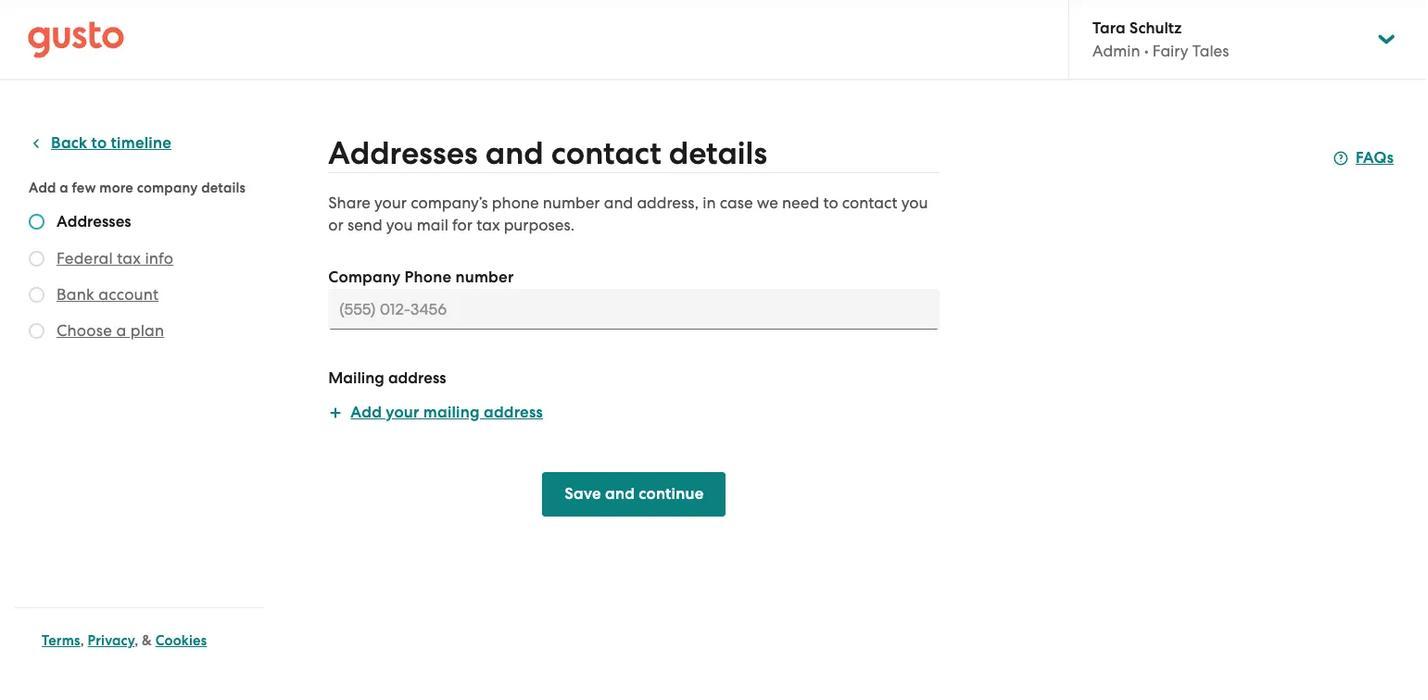 Task type: describe. For each thing, give the bounding box(es) containing it.
for
[[452, 216, 473, 235]]

back to timeline button
[[29, 133, 171, 155]]

and for save
[[605, 485, 635, 504]]

cookies button
[[156, 630, 207, 653]]

0 horizontal spatial address
[[388, 369, 446, 388]]

tales
[[1193, 42, 1230, 60]]

tax inside share your company's phone number and address, in case we need to contact you or send you mail for tax purposes.
[[477, 216, 500, 235]]

bank account button
[[57, 284, 159, 306]]

Company Phone number telephone field
[[328, 289, 940, 330]]

&
[[142, 633, 152, 650]]

add for add a few more company details
[[29, 180, 56, 197]]

add your mailing address
[[351, 403, 543, 423]]

your for add
[[386, 403, 420, 423]]

add for add your mailing address
[[351, 403, 382, 423]]

company
[[137, 180, 198, 197]]

share your company's phone number and address, in case we need to contact you or send you mail for tax purposes.
[[328, 194, 928, 235]]

tara
[[1093, 19, 1126, 38]]

more
[[100, 180, 133, 197]]

terms
[[42, 633, 80, 650]]

check image
[[29, 251, 44, 267]]

we
[[757, 194, 778, 212]]

privacy
[[88, 633, 135, 650]]

info
[[145, 249, 174, 268]]

cookies
[[156, 633, 207, 650]]

case
[[720, 194, 753, 212]]

to inside button
[[91, 133, 107, 153]]

send
[[348, 216, 383, 235]]

0 horizontal spatial number
[[456, 268, 514, 287]]

home image
[[28, 21, 124, 58]]

save
[[565, 485, 601, 504]]

terms , privacy , & cookies
[[42, 633, 207, 650]]

1 , from the left
[[80, 633, 84, 650]]

timeline
[[111, 133, 171, 153]]

company phone number
[[328, 268, 514, 287]]

choose
[[57, 322, 112, 340]]

2 , from the left
[[135, 633, 138, 650]]

save and continue button
[[542, 473, 726, 517]]

0 vertical spatial details
[[669, 134, 767, 172]]

in
[[703, 194, 716, 212]]

•
[[1145, 42, 1149, 60]]

bank
[[57, 286, 95, 304]]

few
[[72, 180, 96, 197]]



Task type: vqa. For each thing, say whether or not it's contained in the screenshot.
bottommost Addresses
yes



Task type: locate. For each thing, give the bounding box(es) containing it.
addresses
[[328, 134, 478, 172], [57, 212, 131, 232]]

details up in
[[669, 134, 767, 172]]

check image
[[29, 214, 44, 230], [29, 287, 44, 303], [29, 324, 44, 339]]

contact up share your company's phone number and address, in case we need to contact you or send you mail for tax purposes. at top
[[551, 134, 662, 172]]

add a few more company details
[[29, 180, 246, 197]]

0 horizontal spatial add
[[29, 180, 56, 197]]

1 vertical spatial tax
[[117, 249, 141, 268]]

and inside button
[[605, 485, 635, 504]]

your for share
[[375, 194, 407, 212]]

and up phone
[[485, 134, 544, 172]]

your inside share your company's phone number and address, in case we need to contact you or send you mail for tax purposes.
[[375, 194, 407, 212]]

0 vertical spatial tax
[[477, 216, 500, 235]]

0 vertical spatial to
[[91, 133, 107, 153]]

admin
[[1093, 42, 1141, 60]]

0 vertical spatial address
[[388, 369, 446, 388]]

a left few
[[60, 180, 68, 197]]

1 vertical spatial a
[[116, 322, 126, 340]]

1 vertical spatial and
[[604, 194, 633, 212]]

plan
[[130, 322, 164, 340]]

2 vertical spatial and
[[605, 485, 635, 504]]

address up add your mailing address on the left
[[388, 369, 446, 388]]

check image down check image
[[29, 287, 44, 303]]

1 horizontal spatial address
[[484, 403, 543, 423]]

0 horizontal spatial tax
[[117, 249, 141, 268]]

contact inside share your company's phone number and address, in case we need to contact you or send you mail for tax purposes.
[[842, 194, 898, 212]]

save and continue
[[565, 485, 704, 504]]

add left few
[[29, 180, 56, 197]]

your down mailing address
[[386, 403, 420, 423]]

account
[[99, 286, 159, 304]]

number up purposes. on the left
[[543, 194, 600, 212]]

1 vertical spatial check image
[[29, 287, 44, 303]]

federal
[[57, 249, 113, 268]]

0 vertical spatial and
[[485, 134, 544, 172]]

0 horizontal spatial details
[[201, 180, 246, 197]]

to right 'back'
[[91, 133, 107, 153]]

phone
[[405, 268, 452, 287]]

a
[[60, 180, 68, 197], [116, 322, 126, 340]]

a for choose
[[116, 322, 126, 340]]

,
[[80, 633, 84, 650], [135, 633, 138, 650]]

continue
[[639, 485, 704, 504]]

, left &
[[135, 633, 138, 650]]

1 vertical spatial number
[[456, 268, 514, 287]]

1 horizontal spatial tax
[[477, 216, 500, 235]]

federal tax info button
[[57, 248, 174, 270]]

0 vertical spatial add
[[29, 180, 56, 197]]

3 check image from the top
[[29, 324, 44, 339]]

purposes.
[[504, 216, 575, 235]]

schultz
[[1130, 19, 1182, 38]]

1 vertical spatial details
[[201, 180, 246, 197]]

and right save
[[605, 485, 635, 504]]

check image for bank
[[29, 287, 44, 303]]

addresses and contact details
[[328, 134, 767, 172]]

a inside button
[[116, 322, 126, 340]]

addresses for addresses
[[57, 212, 131, 232]]

1 vertical spatial add
[[351, 403, 382, 423]]

1 vertical spatial you
[[386, 216, 413, 235]]

company
[[328, 268, 401, 287]]

1 vertical spatial address
[[484, 403, 543, 423]]

to right need
[[824, 194, 839, 212]]

fairy
[[1153, 42, 1189, 60]]

check image for choose
[[29, 324, 44, 339]]

mail
[[417, 216, 449, 235]]

need
[[782, 194, 820, 212]]

bank account
[[57, 286, 159, 304]]

tax left "info"
[[117, 249, 141, 268]]

1 horizontal spatial a
[[116, 322, 126, 340]]

0 horizontal spatial addresses
[[57, 212, 131, 232]]

0 vertical spatial check image
[[29, 214, 44, 230]]

number inside share your company's phone number and address, in case we need to contact you or send you mail for tax purposes.
[[543, 194, 600, 212]]

tax right for
[[477, 216, 500, 235]]

addresses up company's
[[328, 134, 478, 172]]

contact
[[551, 134, 662, 172], [842, 194, 898, 212]]

choose a plan button
[[57, 320, 164, 342]]

terms link
[[42, 633, 80, 650]]

details right company
[[201, 180, 246, 197]]

address right mailing
[[484, 403, 543, 423]]

company's
[[411, 194, 488, 212]]

number
[[543, 194, 600, 212], [456, 268, 514, 287]]

1 vertical spatial contact
[[842, 194, 898, 212]]

you
[[902, 194, 928, 212], [386, 216, 413, 235]]

a for add
[[60, 180, 68, 197]]

and
[[485, 134, 544, 172], [604, 194, 633, 212], [605, 485, 635, 504]]

1 horizontal spatial ,
[[135, 633, 138, 650]]

your
[[375, 194, 407, 212], [386, 403, 420, 423]]

faqs button
[[1334, 147, 1394, 170]]

0 vertical spatial contact
[[551, 134, 662, 172]]

0 horizontal spatial contact
[[551, 134, 662, 172]]

addresses down few
[[57, 212, 131, 232]]

0 vertical spatial you
[[902, 194, 928, 212]]

addresses inside list
[[57, 212, 131, 232]]

0 horizontal spatial a
[[60, 180, 68, 197]]

1 horizontal spatial details
[[669, 134, 767, 172]]

add down mailing
[[351, 403, 382, 423]]

tax
[[477, 216, 500, 235], [117, 249, 141, 268]]

0 vertical spatial number
[[543, 194, 600, 212]]

1 horizontal spatial you
[[902, 194, 928, 212]]

0 horizontal spatial ,
[[80, 633, 84, 650]]

tax inside button
[[117, 249, 141, 268]]

number right phone
[[456, 268, 514, 287]]

mailing
[[423, 403, 480, 423]]

add
[[29, 180, 56, 197], [351, 403, 382, 423]]

addresses list
[[29, 212, 257, 346]]

2 check image from the top
[[29, 287, 44, 303]]

1 check image from the top
[[29, 214, 44, 230]]

1 vertical spatial your
[[386, 403, 420, 423]]

or
[[328, 216, 344, 235]]

privacy link
[[88, 633, 135, 650]]

federal tax info
[[57, 249, 174, 268]]

0 vertical spatial a
[[60, 180, 68, 197]]

your up send
[[375, 194, 407, 212]]

2 vertical spatial check image
[[29, 324, 44, 339]]

1 vertical spatial to
[[824, 194, 839, 212]]

1 horizontal spatial number
[[543, 194, 600, 212]]

1 horizontal spatial contact
[[842, 194, 898, 212]]

a left plan
[[116, 322, 126, 340]]

address,
[[637, 194, 699, 212]]

to inside share your company's phone number and address, in case we need to contact you or send you mail for tax purposes.
[[824, 194, 839, 212]]

mailing
[[328, 369, 385, 388]]

share
[[328, 194, 371, 212]]

1 horizontal spatial addresses
[[328, 134, 478, 172]]

, left privacy link
[[80, 633, 84, 650]]

to
[[91, 133, 107, 153], [824, 194, 839, 212]]

details
[[669, 134, 767, 172], [201, 180, 246, 197]]

back
[[51, 133, 87, 153]]

0 horizontal spatial to
[[91, 133, 107, 153]]

1 horizontal spatial to
[[824, 194, 839, 212]]

and left address,
[[604, 194, 633, 212]]

choose a plan
[[57, 322, 164, 340]]

and inside share your company's phone number and address, in case we need to contact you or send you mail for tax purposes.
[[604, 194, 633, 212]]

faqs
[[1356, 148, 1394, 168]]

back to timeline
[[51, 133, 171, 153]]

contact right need
[[842, 194, 898, 212]]

and for addresses
[[485, 134, 544, 172]]

check image left choose
[[29, 324, 44, 339]]

0 vertical spatial your
[[375, 194, 407, 212]]

tara schultz admin • fairy tales
[[1093, 19, 1230, 60]]

check image up check image
[[29, 214, 44, 230]]

1 vertical spatial addresses
[[57, 212, 131, 232]]

0 horizontal spatial you
[[386, 216, 413, 235]]

phone
[[492, 194, 539, 212]]

mailing address
[[328, 369, 446, 388]]

addresses for addresses and contact details
[[328, 134, 478, 172]]

0 vertical spatial addresses
[[328, 134, 478, 172]]

1 horizontal spatial add
[[351, 403, 382, 423]]

address
[[388, 369, 446, 388], [484, 403, 543, 423]]



